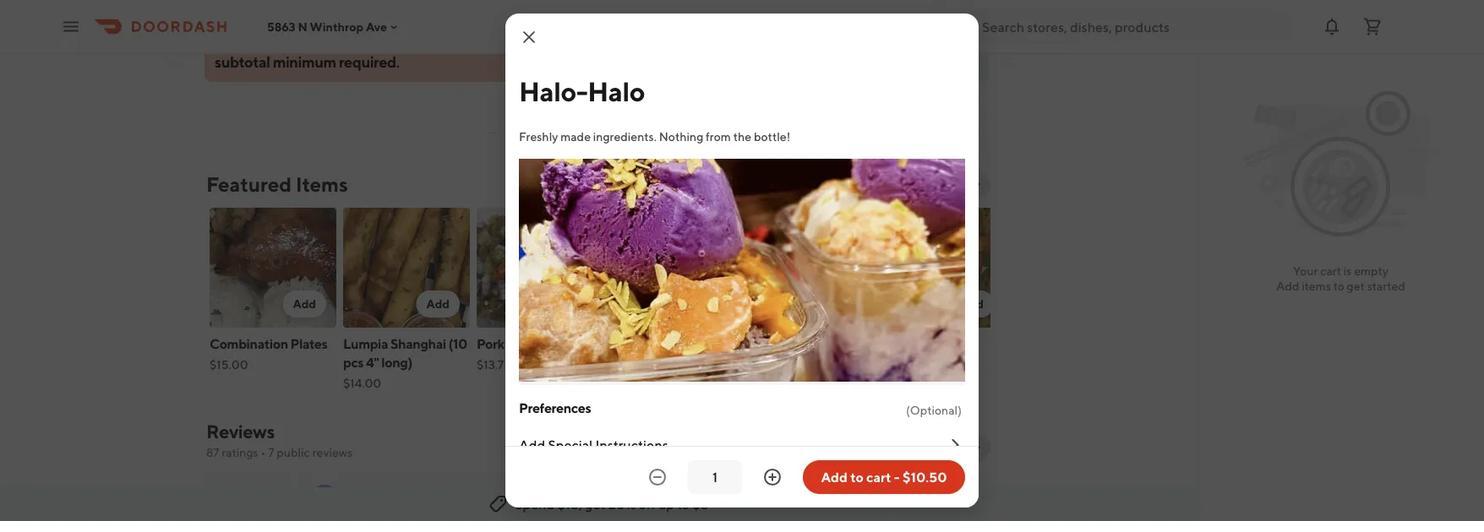 Task type: describe. For each thing, give the bounding box(es) containing it.
5863
[[267, 20, 296, 34]]

first
[[420, 32, 447, 50]]

add special instructions
[[519, 437, 668, 454]]

order,
[[449, 32, 488, 50]]

5863 n winthrop ave
[[267, 20, 387, 34]]

joy
[[654, 493, 675, 509]]

close halo-halo image
[[519, 27, 539, 47]]

a
[[255, 32, 263, 50]]

combination
[[210, 336, 288, 352]]

instructions
[[596, 437, 668, 454]]

16oz
[[537, 336, 564, 352]]

notification bell image
[[1322, 16, 1342, 37]]

lumpia
[[343, 336, 388, 352]]

get inside "your cart is empty add items to get started"
[[1347, 279, 1365, 293]]

pancit malabon image
[[877, 208, 1004, 328]]

shanghai
[[390, 336, 446, 352]]

kyle p
[[882, 493, 919, 509]]

nothing
[[659, 130, 704, 144]]

7
[[268, 446, 274, 460]]

pork sisig 16oz image
[[477, 208, 604, 328]]

sisig
[[507, 336, 535, 352]]

reviews
[[312, 446, 353, 460]]

$14.00
[[343, 377, 381, 391]]

add review
[[837, 441, 903, 455]]

your
[[1293, 264, 1318, 278]]

add button for halo-halo
[[817, 291, 861, 318]]

lumpia shanghai (10 pcs 4" long) $14.00
[[343, 336, 467, 391]]

review
[[862, 441, 903, 455]]

pancit
[[877, 336, 916, 352]]

$10.50 inside button
[[903, 470, 947, 486]]

halo for halo-halo $10.50
[[777, 336, 805, 352]]

is
[[1344, 264, 1352, 278]]

malabon
[[918, 336, 971, 352]]

longsilog $13.00
[[610, 336, 669, 372]]

to for $5
[[677, 497, 690, 513]]

combination plates image
[[210, 208, 336, 328]]

0 items, open order cart image
[[1363, 16, 1383, 37]]

freshly
[[519, 130, 558, 144]]

charmeelah r
[[347, 493, 432, 509]]

pancit malabon $9.00
[[877, 336, 971, 372]]

add button for pork sisig 16oz
[[550, 291, 593, 318]]

add button for longsilog
[[683, 291, 727, 318]]

halo-halo
[[519, 75, 645, 107]]

public
[[277, 446, 310, 460]]

preferences
[[519, 400, 591, 416]]

k
[[854, 492, 864, 510]]

$0
[[266, 32, 285, 50]]

longsilog
[[610, 336, 669, 352]]

add button for combination plates
[[283, 291, 326, 318]]

add review button
[[826, 434, 913, 462]]

add to cart - $10.50 button
[[803, 461, 965, 495]]

micah joy e
[[615, 493, 686, 509]]

add special instructions button
[[519, 423, 965, 468]]

5863 n winthrop ave button
[[267, 20, 401, 34]]

20%
[[608, 497, 636, 513]]

87
[[206, 446, 219, 460]]

•
[[261, 446, 266, 460]]

Current quantity is 1 number field
[[698, 468, 732, 487]]

previous image
[[937, 441, 950, 455]]

enjoy a $0 delivery fee on your first order, $5 subtotal minimum required.
[[215, 32, 508, 71]]

to inside button
[[851, 470, 864, 486]]

$15,
[[557, 497, 582, 513]]

$10.50 inside halo-halo $10.50
[[744, 358, 782, 372]]

on
[[368, 32, 385, 50]]

items
[[296, 172, 348, 196]]

$13.00
[[610, 358, 648, 372]]

combination plates $15.00
[[210, 336, 327, 372]]

add button for pancit malabon
[[950, 291, 994, 318]]

subtotal
[[215, 52, 270, 71]]

required.
[[339, 52, 400, 71]]

pcs
[[343, 355, 364, 371]]

next image
[[970, 441, 984, 455]]



Task type: vqa. For each thing, say whether or not it's contained in the screenshot.
the
yes



Task type: locate. For each thing, give the bounding box(es) containing it.
cart left "-"
[[867, 470, 891, 486]]

0 horizontal spatial to
[[677, 497, 690, 513]]

0 vertical spatial $5
[[491, 32, 508, 50]]

featured
[[206, 172, 292, 196]]

add inside "your cart is empty add items to get started"
[[1277, 279, 1300, 293]]

halo-
[[519, 75, 588, 107], [744, 336, 777, 352]]

$10.50
[[744, 358, 782, 372], [903, 470, 947, 486]]

previous button of carousel image
[[937, 178, 950, 191]]

halo- inside halo-halo 'dialog'
[[519, 75, 588, 107]]

delivery
[[288, 32, 341, 50]]

p
[[910, 493, 919, 509]]

off
[[639, 497, 656, 513]]

reviews link
[[206, 421, 275, 443]]

c
[[319, 492, 330, 510]]

halo- for halo-halo
[[519, 75, 588, 107]]

0 vertical spatial cart
[[1321, 264, 1342, 278]]

cart
[[1321, 264, 1342, 278], [867, 470, 891, 486]]

made
[[561, 130, 591, 144]]

halo- inside halo-halo $10.50
[[744, 336, 777, 352]]

1 vertical spatial $5
[[693, 497, 709, 513]]

to right up
[[677, 497, 690, 513]]

$5 left close halo-halo image
[[491, 32, 508, 50]]

get down is
[[1347, 279, 1365, 293]]

increase quantity by 1 image
[[762, 467, 783, 488]]

halo-halo dialog
[[505, 14, 979, 508]]

spend $15, get 20% off up to $5
[[515, 497, 709, 513]]

fee
[[343, 32, 365, 50]]

1 horizontal spatial cart
[[1321, 264, 1342, 278]]

lumpia shanghai (10 pcs 4" long) image
[[343, 208, 470, 328]]

get right $15,
[[585, 497, 606, 513]]

charmeelah
[[347, 493, 420, 509]]

0 horizontal spatial cart
[[867, 470, 891, 486]]

halo inside 'dialog'
[[588, 75, 645, 107]]

5 add button from the left
[[817, 291, 861, 318]]

plates
[[290, 336, 327, 352]]

pork
[[477, 336, 505, 352]]

2 horizontal spatial to
[[1334, 279, 1345, 293]]

(10
[[448, 336, 467, 352]]

3 add button from the left
[[550, 291, 593, 318]]

your cart is empty add items to get started
[[1277, 264, 1406, 293]]

4 add button from the left
[[683, 291, 727, 318]]

halo for halo-halo
[[588, 75, 645, 107]]

0 horizontal spatial halo
[[588, 75, 645, 107]]

0 horizontal spatial halo-
[[519, 75, 588, 107]]

1 horizontal spatial halo
[[777, 336, 805, 352]]

get
[[1347, 279, 1365, 293], [585, 497, 606, 513]]

add button
[[283, 291, 326, 318], [416, 291, 460, 318], [550, 291, 593, 318], [683, 291, 727, 318], [817, 291, 861, 318], [950, 291, 994, 318]]

reviews 87 ratings • 7 public reviews
[[206, 421, 353, 460]]

m
[[585, 492, 599, 510]]

micah
[[615, 493, 651, 509]]

winthrop
[[310, 20, 364, 34]]

ratings
[[222, 446, 258, 460]]

long)
[[381, 355, 412, 371]]

$5 inside 'enjoy a $0 delivery fee on your first order, $5 subtotal minimum required.'
[[491, 32, 508, 50]]

ave
[[366, 20, 387, 34]]

halo- for halo-halo $10.50
[[744, 336, 777, 352]]

kyle
[[882, 493, 908, 509]]

1 horizontal spatial $5
[[693, 497, 709, 513]]

minimum
[[273, 52, 336, 71]]

empty
[[1354, 264, 1389, 278]]

cart inside button
[[867, 470, 891, 486]]

add inside button
[[821, 470, 848, 486]]

n
[[298, 20, 307, 34]]

featured items heading
[[206, 171, 348, 198]]

0 horizontal spatial $10.50
[[744, 358, 782, 372]]

halo inside halo-halo $10.50
[[777, 336, 805, 352]]

to up k
[[851, 470, 864, 486]]

0 vertical spatial $10.50
[[744, 358, 782, 372]]

1 add button from the left
[[283, 291, 326, 318]]

1 vertical spatial get
[[585, 497, 606, 513]]

to for get
[[1334, 279, 1345, 293]]

6 add button from the left
[[950, 291, 994, 318]]

reviews
[[206, 421, 275, 443]]

bottle!
[[754, 130, 791, 144]]

$10.50 up p at the bottom right
[[903, 470, 947, 486]]

halo-halo $10.50
[[744, 336, 805, 372]]

special
[[548, 437, 593, 454]]

pork sisig 16oz $13.75
[[477, 336, 564, 372]]

halo halo image
[[519, 159, 965, 382], [744, 208, 871, 328]]

0 vertical spatial halo
[[588, 75, 645, 107]]

ingredients.
[[593, 130, 657, 144]]

1 horizontal spatial $10.50
[[903, 470, 947, 486]]

1 vertical spatial cart
[[867, 470, 891, 486]]

2 add button from the left
[[416, 291, 460, 318]]

$10.50 up add special instructions button
[[744, 358, 782, 372]]

$9.00
[[877, 358, 911, 372]]

to inside "your cart is empty add items to get started"
[[1334, 279, 1345, 293]]

r
[[423, 493, 432, 509]]

started
[[1367, 279, 1406, 293]]

featured items
[[206, 172, 348, 196]]

$15.00
[[210, 358, 248, 372]]

items
[[1302, 279, 1331, 293]]

longsilog image
[[610, 208, 737, 328]]

e
[[677, 493, 686, 509]]

1 vertical spatial $10.50
[[903, 470, 947, 486]]

cart left is
[[1321, 264, 1342, 278]]

1 horizontal spatial get
[[1347, 279, 1365, 293]]

$5 right e
[[693, 497, 709, 513]]

freshly made ingredients. nothing from the bottle!
[[519, 130, 791, 144]]

-
[[894, 470, 900, 486]]

1 horizontal spatial to
[[851, 470, 864, 486]]

2 vertical spatial to
[[677, 497, 690, 513]]

(optional)
[[906, 404, 962, 418]]

0 vertical spatial get
[[1347, 279, 1365, 293]]

open menu image
[[61, 16, 81, 37]]

to down is
[[1334, 279, 1345, 293]]

0 horizontal spatial get
[[585, 497, 606, 513]]

add
[[1277, 279, 1300, 293], [293, 297, 316, 311], [426, 297, 450, 311], [560, 297, 583, 311], [694, 297, 717, 311], [827, 297, 850, 311], [961, 297, 984, 311], [519, 437, 545, 454], [837, 441, 860, 455], [821, 470, 848, 486]]

1 vertical spatial halo
[[777, 336, 805, 352]]

cart inside "your cart is empty add items to get started"
[[1321, 264, 1342, 278]]

select promotional banner element
[[561, 82, 636, 112]]

0 horizontal spatial $5
[[491, 32, 508, 50]]

0 vertical spatial to
[[1334, 279, 1345, 293]]

enjoy
[[215, 32, 253, 50]]

spend
[[515, 497, 555, 513]]

$5
[[491, 32, 508, 50], [693, 497, 709, 513]]

up
[[658, 497, 674, 513]]

add to cart - $10.50
[[821, 470, 947, 486]]

0 vertical spatial halo-
[[519, 75, 588, 107]]

to
[[1334, 279, 1345, 293], [851, 470, 864, 486], [677, 497, 690, 513]]

decrease quantity by 1 image
[[648, 467, 668, 488]]

your
[[388, 32, 418, 50]]

next button of carousel image
[[970, 178, 984, 191]]

4"
[[366, 355, 379, 371]]

1 vertical spatial halo-
[[744, 336, 777, 352]]

from
[[706, 130, 731, 144]]

1 vertical spatial to
[[851, 470, 864, 486]]

$13.75
[[477, 358, 511, 372]]

1 horizontal spatial halo-
[[744, 336, 777, 352]]

add button for lumpia shanghai (10 pcs 4" long)
[[416, 291, 460, 318]]

the
[[733, 130, 752, 144]]



